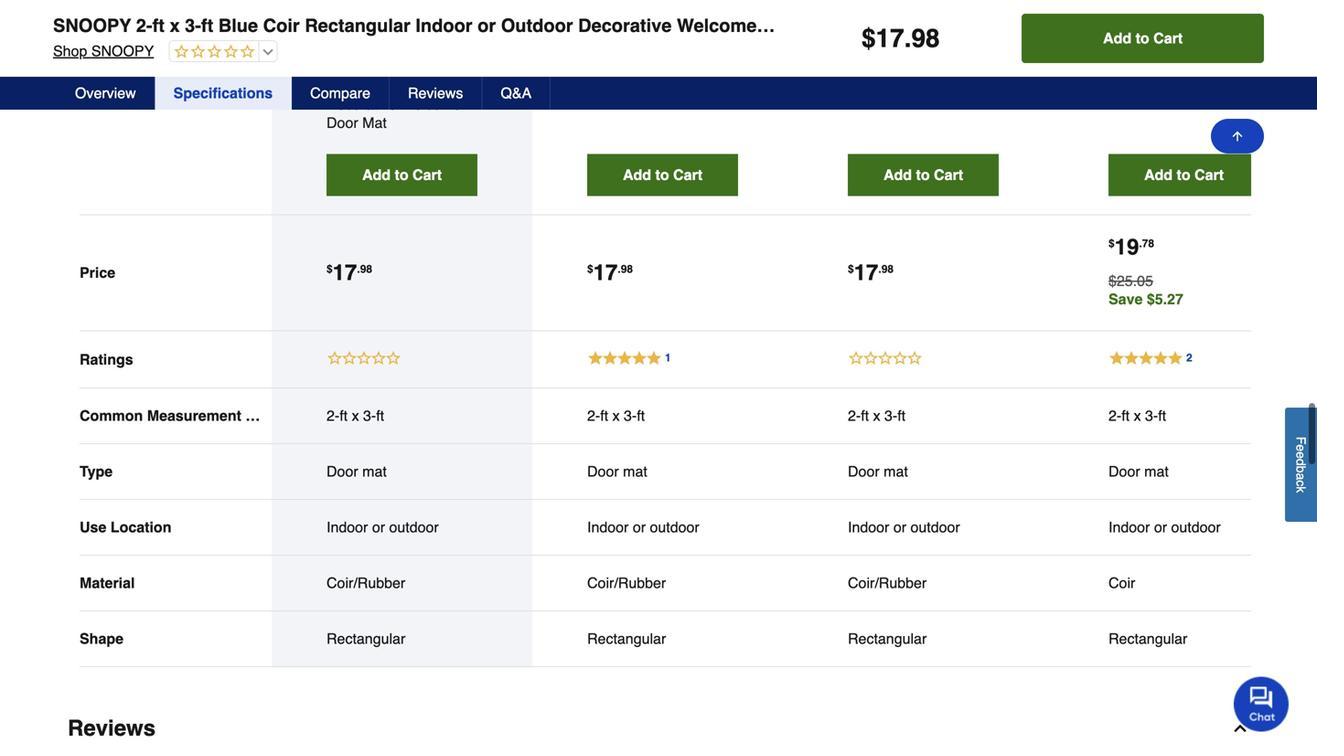 Task type: describe. For each thing, give the bounding box(es) containing it.
or inside 2-ft x 3-ft natural coir rectangular indoor or outdoor decorative welcome door mat
[[716, 56, 729, 73]]

1 indoor or outdoor from the left
[[327, 519, 439, 536]]

outdoor for 2-ft x 3-ft natural coir rectangular indoor or outdoor decorative welcome door mat
[[587, 75, 640, 92]]

door inside 2-ft x 3-ft brown rectangular indoor or outdoor winter door mat
[[1155, 75, 1187, 92]]

2-ft x 3-ft for 1st 2-ft x 3-ft "cell"
[[327, 408, 384, 425]]

add to cart button for 2-ft x 3-ft brown rectangular indoor or outdoor winter door mat
[[1109, 154, 1260, 196]]

door inside 2-ft x 3-ft blue coir rectangular indoor or outdoor decorative welcome door mat
[[327, 115, 358, 131]]

save
[[1109, 291, 1143, 308]]

to for 2-ft x 3-ft red coir rectangular indoor or outdoor decorative welcome door mat
[[916, 167, 930, 184]]

compare button
[[292, 77, 390, 110]]

c
[[1294, 480, 1309, 487]]

common
[[80, 408, 143, 425]]

cart for 2-ft x 3-ft brown rectangular indoor or outdoor winter door mat
[[1195, 167, 1224, 184]]

chat invite button image
[[1234, 676, 1290, 732]]

3 outdoor from the left
[[911, 519, 960, 536]]

$25.05
[[1109, 273, 1153, 290]]

4 indoor or outdoor cell from the left
[[1109, 519, 1260, 537]]

to for 2-ft x 3-ft brown rectangular indoor or outdoor winter door mat
[[1177, 167, 1191, 184]]

door mat for 1st the door mat cell
[[327, 464, 387, 480]]

2 e from the top
[[1294, 452, 1309, 459]]

reviews for the bottommost reviews button
[[68, 716, 156, 742]]

outdoor up q&a
[[501, 15, 573, 36]]

x inside 2-ft x 3-ft brown rectangular indoor or outdoor winter door mat
[[1217, 20, 1224, 37]]

coir for 2-ft x 3-ft red coir rectangular indoor or outdoor decorative welcome door mat
[[848, 38, 875, 55]]

19
[[1115, 235, 1139, 260]]

1 coir/rubber from the left
[[327, 575, 405, 592]]

1 e from the top
[[1294, 445, 1309, 452]]

2- inside 2-ft x 3-ft red coir rectangular indoor or outdoor decorative welcome door mat
[[900, 20, 913, 37]]

rectangular inside 2-ft x 3-ft red coir rectangular indoor or outdoor decorative welcome door mat
[[879, 38, 958, 55]]

2 door mat cell from the left
[[587, 463, 738, 481]]

door inside 2-ft x 3-ft red coir rectangular indoor or outdoor decorative welcome door mat
[[848, 93, 880, 110]]

$ 19 . 78
[[1109, 235, 1154, 260]]

l)
[[280, 408, 294, 425]]

4 2-ft x 3-ft cell from the left
[[1109, 407, 1260, 426]]

2-ft x 3-ft for third 2-ft x 3-ft "cell" from the right
[[587, 408, 645, 425]]

3 coir/rubber from the left
[[848, 575, 927, 592]]

add to cart button for 2-ft x 3-ft red coir rectangular indoor or outdoor decorative welcome door mat
[[848, 154, 999, 196]]

add for 2-ft x 3-ft natural coir rectangular indoor or outdoor decorative welcome door mat
[[623, 167, 651, 184]]

arrow up image
[[1230, 129, 1245, 144]]

2 indoor or outdoor from the left
[[587, 519, 700, 536]]

indoor inside 2-ft x 3-ft blue coir rectangular indoor or outdoor decorative welcome door mat
[[327, 78, 368, 95]]

mat for 2-ft x 3-ft natural coir rectangular indoor or outdoor decorative welcome door mat
[[688, 93, 712, 110]]

coir inside cell
[[1109, 575, 1135, 592]]

$25.05 save $5.27
[[1109, 273, 1184, 308]]

add to cart for 2-ft x 3-ft red coir rectangular indoor or outdoor decorative welcome door mat
[[884, 167, 963, 184]]

2-ft x 3-ft natural coir rectangular indoor or outdoor decorative welcome door mat
[[587, 20, 729, 110]]

mat for 1st the door mat cell
[[362, 464, 387, 480]]

a
[[1294, 473, 1309, 480]]

3- inside 2-ft x 3-ft natural coir rectangular indoor or outdoor decorative welcome door mat
[[676, 20, 689, 37]]

material
[[80, 575, 135, 592]]

3 indoor or outdoor from the left
[[848, 519, 960, 536]]

blue inside 2-ft x 3-ft blue coir rectangular indoor or outdoor decorative welcome door mat
[[327, 60, 356, 77]]

k
[[1294, 487, 1309, 493]]

0 vertical spatial reviews button
[[390, 77, 482, 110]]

2 rectangular cell from the left
[[587, 630, 738, 649]]

cart for 2-ft x 3-ft red coir rectangular indoor or outdoor decorative welcome door mat
[[934, 167, 963, 184]]

. inside '$ 19 . 78'
[[1139, 238, 1142, 250]]

1 door mat cell from the left
[[327, 463, 477, 481]]

rubber-
[[1109, 20, 1165, 37]]

2-ft x 3-ft for fourth 2-ft x 3-ft "cell" from the left
[[1109, 408, 1166, 425]]

$5.27
[[1147, 291, 1184, 308]]

use
[[80, 519, 106, 536]]

d
[[1294, 459, 1309, 466]]

4 door mat cell from the left
[[1109, 463, 1260, 481]]

indoor inside 2-ft x 3-ft natural coir rectangular indoor or outdoor decorative welcome door mat
[[670, 56, 712, 73]]

decorative for 2-ft x 3-ft blue coir rectangular indoor or outdoor decorative welcome door mat
[[327, 96, 397, 113]]

use location
[[80, 519, 171, 536]]

b
[[1294, 466, 1309, 473]]

shop
[[53, 43, 87, 59]]

mat inside 2-ft x 3-ft brown rectangular indoor or outdoor winter door mat
[[1191, 75, 1215, 92]]

1 coir/rubber cell from the left
[[327, 575, 477, 593]]

disney for 2-ft x 3-ft red coir rectangular indoor or outdoor decorative welcome door mat
[[848, 20, 896, 37]]

door inside 2-ft x 3-ft natural coir rectangular indoor or outdoor decorative welcome door mat
[[652, 93, 684, 110]]

mat for 2-ft x 3-ft red coir rectangular indoor or outdoor decorative welcome door mat
[[884, 93, 908, 110]]

3 coir/rubber cell from the left
[[848, 575, 999, 593]]

2 outdoor from the left
[[650, 519, 700, 536]]

or inside 2-ft x 3-ft blue coir rectangular indoor or outdoor decorative welcome door mat
[[372, 78, 385, 95]]

add to cart button for 2-ft x 3-ft natural coir rectangular indoor or outdoor decorative welcome door mat
[[587, 154, 738, 196]]

door mat for third the door mat cell from left
[[848, 464, 908, 480]]

indoor inside 2-ft x 3-ft brown rectangular indoor or outdoor winter door mat
[[1109, 56, 1150, 73]]

rubber-cal
[[1109, 20, 1188, 37]]

door mat for 3rd the door mat cell from the right
[[587, 464, 647, 480]]

mat for 3rd the door mat cell from the right
[[623, 464, 647, 480]]

welcome for 2-ft x 3-ft natural coir rectangular indoor or outdoor decorative welcome door mat
[[587, 93, 648, 110]]

q&a
[[501, 85, 532, 102]]

red
[[962, 20, 989, 37]]

(w
[[245, 408, 264, 425]]

x inside 2-ft x 3-ft red coir rectangular indoor or outdoor decorative welcome door mat
[[925, 20, 933, 37]]



Task type: locate. For each thing, give the bounding box(es) containing it.
3 mat from the left
[[884, 464, 908, 480]]

decorative inside 2-ft x 3-ft blue coir rectangular indoor or outdoor decorative welcome door mat
[[327, 96, 397, 113]]

e
[[1294, 445, 1309, 452], [1294, 452, 1309, 459]]

1 2-ft x 3-ft from the left
[[327, 408, 384, 425]]

blue
[[218, 15, 258, 36], [327, 60, 356, 77]]

3 indoor or outdoor cell from the left
[[848, 519, 999, 537]]

coir cell
[[1109, 575, 1260, 593]]

door mat cell
[[327, 463, 477, 481], [587, 463, 738, 481], [848, 463, 999, 481], [1109, 463, 1260, 481]]

cal
[[1165, 20, 1188, 37]]

reviews down snoopy 2-ft x 3-ft blue coir rectangular indoor or outdoor decorative welcome door mat
[[408, 85, 463, 102]]

4 indoor or outdoor from the left
[[1109, 519, 1221, 536]]

1 mat from the left
[[362, 464, 387, 480]]

q&a button
[[482, 77, 551, 110]]

to for 2-ft x 3-ft natural coir rectangular indoor or outdoor decorative welcome door mat
[[655, 167, 669, 184]]

welcome inside 2-ft x 3-ft red coir rectangular indoor or outdoor decorative welcome door mat
[[922, 75, 983, 92]]

1 rectangular cell from the left
[[327, 630, 477, 649]]

add
[[1103, 30, 1132, 47], [362, 167, 391, 184], [623, 167, 651, 184], [884, 167, 912, 184], [1144, 167, 1173, 184]]

2 coir/rubber from the left
[[587, 575, 666, 592]]

1 outdoor from the left
[[389, 519, 439, 536]]

2 2-ft x 3-ft from the left
[[587, 408, 645, 425]]

2-ft x 3-ft red coir rectangular indoor or outdoor decorative welcome door mat
[[848, 20, 989, 110]]

door
[[762, 15, 805, 36], [1155, 75, 1187, 92], [652, 93, 684, 110], [848, 93, 880, 110], [327, 115, 358, 131], [327, 464, 358, 480], [587, 464, 619, 480], [848, 464, 880, 480], [1109, 464, 1140, 480]]

1 horizontal spatial coir/rubber
[[587, 575, 666, 592]]

reviews down shape
[[68, 716, 156, 742]]

overview button
[[57, 77, 155, 110]]

x inside 2-ft x 3-ft blue coir rectangular indoor or outdoor decorative welcome door mat
[[418, 41, 426, 58]]

winter
[[1109, 75, 1151, 92]]

e up b
[[1294, 452, 1309, 459]]

mat
[[362, 464, 387, 480], [623, 464, 647, 480], [884, 464, 908, 480], [1144, 464, 1169, 480]]

add to cart
[[1103, 30, 1183, 47], [362, 167, 442, 184], [623, 167, 703, 184], [884, 167, 963, 184], [1144, 167, 1224, 184]]

welcome inside 2-ft x 3-ft blue coir rectangular indoor or outdoor decorative welcome door mat
[[401, 96, 461, 113]]

2-ft x 3-ft cell
[[327, 407, 477, 426], [587, 407, 738, 426], [848, 407, 999, 426], [1109, 407, 1260, 426]]

outdoor inside 2-ft x 3-ft red coir rectangular indoor or outdoor decorative welcome door mat
[[911, 56, 963, 73]]

mat inside 2-ft x 3-ft blue coir rectangular indoor or outdoor decorative welcome door mat
[[362, 115, 387, 131]]

welcome for 2-ft x 3-ft red coir rectangular indoor or outdoor decorative welcome door mat
[[922, 75, 983, 92]]

welcome inside 2-ft x 3-ft natural coir rectangular indoor or outdoor decorative welcome door mat
[[587, 93, 648, 110]]

welcome
[[677, 15, 757, 36], [922, 75, 983, 92], [587, 93, 648, 110], [401, 96, 461, 113]]

1 vertical spatial snoopy
[[91, 43, 154, 59]]

zero stars image
[[169, 44, 255, 61]]

4 outdoor from the left
[[1171, 519, 1221, 536]]

f e e d b a c k
[[1294, 437, 1309, 493]]

2 mat from the left
[[623, 464, 647, 480]]

1 disney from the left
[[587, 20, 635, 37]]

rectangular inside 2-ft x 3-ft blue coir rectangular indoor or outdoor decorative welcome door mat
[[391, 60, 470, 77]]

17
[[876, 24, 904, 53], [333, 260, 357, 286], [593, 260, 618, 286], [854, 260, 878, 286]]

0 horizontal spatial disney
[[587, 20, 635, 37]]

indoor or outdoor cell
[[327, 519, 477, 537], [587, 519, 738, 537], [848, 519, 999, 537], [1109, 519, 1260, 537]]

door mat for 4th the door mat cell from the left
[[1109, 464, 1169, 480]]

coir for 2-ft x 3-ft natural coir rectangular indoor or outdoor decorative welcome door mat
[[639, 38, 665, 55]]

coir for 2-ft x 3-ft blue coir rectangular indoor or outdoor decorative welcome door mat
[[360, 60, 387, 77]]

outdoor
[[501, 15, 573, 36], [911, 56, 963, 73], [1171, 56, 1224, 73], [587, 75, 640, 92], [389, 78, 442, 95]]

3- inside 2-ft x 3-ft red coir rectangular indoor or outdoor decorative welcome door mat
[[937, 20, 950, 37]]

2-ft x 3-ft for third 2-ft x 3-ft "cell" from left
[[848, 408, 906, 425]]

98
[[912, 24, 940, 53], [360, 263, 372, 276], [621, 263, 633, 276], [882, 263, 894, 276]]

indoor or outdoor
[[327, 519, 439, 536], [587, 519, 700, 536], [848, 519, 960, 536], [1109, 519, 1221, 536]]

0 horizontal spatial coir/rubber
[[327, 575, 405, 592]]

e up d
[[1294, 445, 1309, 452]]

ratings
[[80, 351, 133, 368]]

$ inside '$ 19 . 78'
[[1109, 238, 1115, 250]]

0 vertical spatial reviews
[[408, 85, 463, 102]]

f
[[1294, 437, 1309, 445]]

welcome for 2-ft x 3-ft blue coir rectangular indoor or outdoor decorative welcome door mat
[[401, 96, 461, 113]]

decorative inside 2-ft x 3-ft natural coir rectangular indoor or outdoor decorative welcome door mat
[[644, 75, 714, 92]]

4 mat from the left
[[1144, 464, 1169, 480]]

shop snoopy
[[53, 43, 154, 59]]

outdoor down natural
[[587, 75, 640, 92]]

add for 2-ft x 3-ft red coir rectangular indoor or outdoor decorative welcome door mat
[[884, 167, 912, 184]]

2 horizontal spatial coir/rubber
[[848, 575, 927, 592]]

2- inside 2-ft x 3-ft brown rectangular indoor or outdoor winter door mat
[[1192, 20, 1205, 37]]

f e e d b a c k button
[[1285, 408, 1317, 522]]

blue up 'compare'
[[327, 60, 356, 77]]

snoopy up shop snoopy
[[53, 15, 131, 36]]

1 door mat from the left
[[327, 464, 387, 480]]

or inside 2-ft x 3-ft brown rectangular indoor or outdoor winter door mat
[[1154, 56, 1167, 73]]

outdoor for 2-ft x 3-ft red coir rectangular indoor or outdoor decorative welcome door mat
[[911, 56, 963, 73]]

measurement
[[147, 408, 241, 425]]

4 door mat from the left
[[1109, 464, 1169, 480]]

$
[[862, 24, 876, 53], [1109, 238, 1115, 250], [327, 263, 333, 276], [587, 263, 593, 276], [848, 263, 854, 276]]

2- inside 2-ft x 3-ft natural coir rectangular indoor or outdoor decorative welcome door mat
[[639, 20, 652, 37]]

specifications
[[174, 85, 273, 102]]

mat
[[810, 15, 841, 36], [1191, 75, 1215, 92], [688, 93, 712, 110], [884, 93, 908, 110], [362, 115, 387, 131]]

compare
[[310, 85, 370, 102]]

decorative
[[578, 15, 672, 36], [644, 75, 714, 92], [848, 75, 918, 92], [327, 96, 397, 113]]

ft
[[152, 15, 165, 36], [201, 15, 213, 36], [652, 20, 660, 37], [689, 20, 697, 37], [913, 20, 921, 37], [950, 20, 958, 37], [1205, 20, 1213, 37], [1241, 20, 1249, 37], [406, 41, 414, 58], [443, 41, 451, 58], [340, 408, 348, 425], [376, 408, 384, 425], [600, 408, 608, 425], [637, 408, 645, 425], [861, 408, 869, 425], [898, 408, 906, 425], [1122, 408, 1130, 425], [1158, 408, 1166, 425]]

2-ft x 3-ft brown rectangular indoor or outdoor winter door mat
[[1109, 20, 1249, 92]]

coir/rubber
[[327, 575, 405, 592], [587, 575, 666, 592], [848, 575, 927, 592]]

coir inside 2-ft x 3-ft blue coir rectangular indoor or outdoor decorative welcome door mat
[[360, 60, 387, 77]]

3 door mat from the left
[[848, 464, 908, 480]]

3 2-ft x 3-ft cell from the left
[[848, 407, 999, 426]]

outdoor inside 2-ft x 3-ft natural coir rectangular indoor or outdoor decorative welcome door mat
[[587, 75, 640, 92]]

3 door mat cell from the left
[[848, 463, 999, 481]]

blue up the zero stars image
[[218, 15, 258, 36]]

snoopy 2-ft x 3-ft blue coir rectangular indoor or outdoor decorative welcome door mat
[[53, 15, 841, 36]]

door mat
[[327, 464, 387, 480], [587, 464, 647, 480], [848, 464, 908, 480], [1109, 464, 1169, 480]]

.
[[904, 24, 912, 53], [1139, 238, 1142, 250], [357, 263, 360, 276], [618, 263, 621, 276], [878, 263, 882, 276]]

rectangular cell
[[327, 630, 477, 649], [587, 630, 738, 649], [848, 630, 999, 649], [1109, 630, 1260, 649]]

2 door mat from the left
[[587, 464, 647, 480]]

specifications button
[[155, 77, 292, 110]]

3 2-ft x 3-ft from the left
[[848, 408, 906, 425]]

or inside 2-ft x 3-ft red coir rectangular indoor or outdoor decorative welcome door mat
[[894, 56, 907, 73]]

snoopy up overview in the top of the page
[[91, 43, 154, 59]]

cart for 2-ft x 3-ft natural coir rectangular indoor or outdoor decorative welcome door mat
[[673, 167, 703, 184]]

outdoor
[[389, 519, 439, 536], [650, 519, 700, 536], [911, 519, 960, 536], [1171, 519, 1221, 536]]

78
[[1142, 238, 1154, 250]]

shape
[[80, 631, 124, 648]]

indoor inside 2-ft x 3-ft red coir rectangular indoor or outdoor decorative welcome door mat
[[848, 56, 889, 73]]

outdoor for 2-ft x 3-ft blue coir rectangular indoor or outdoor decorative welcome door mat
[[389, 78, 442, 95]]

2 horizontal spatial coir/rubber cell
[[848, 575, 999, 593]]

overview
[[75, 85, 136, 102]]

to
[[1136, 30, 1150, 47], [395, 167, 409, 184], [655, 167, 669, 184], [916, 167, 930, 184], [1177, 167, 1191, 184]]

1 horizontal spatial disney
[[848, 20, 896, 37]]

indoor
[[416, 15, 473, 36], [670, 56, 712, 73], [848, 56, 889, 73], [1109, 56, 1150, 73], [327, 78, 368, 95], [327, 519, 368, 536], [587, 519, 629, 536], [848, 519, 889, 536], [1109, 519, 1150, 536]]

chevron up image
[[1231, 720, 1250, 738]]

1 horizontal spatial coir/rubber cell
[[587, 575, 738, 593]]

natural
[[587, 38, 634, 55]]

outdoor down red
[[911, 56, 963, 73]]

common measurement (w x l)
[[80, 408, 294, 425]]

mat inside 2-ft x 3-ft red coir rectangular indoor or outdoor decorative welcome door mat
[[884, 93, 908, 110]]

coir/rubber cell
[[327, 575, 477, 593], [587, 575, 738, 593], [848, 575, 999, 593]]

decorative for 2-ft x 3-ft natural coir rectangular indoor or outdoor decorative welcome door mat
[[644, 75, 714, 92]]

$ 17 . 98
[[862, 24, 940, 53], [327, 260, 372, 286], [587, 260, 633, 286], [848, 260, 894, 286]]

coir inside 2-ft x 3-ft red coir rectangular indoor or outdoor decorative welcome door mat
[[848, 38, 875, 55]]

2-
[[136, 15, 152, 36], [639, 20, 652, 37], [900, 20, 913, 37], [1192, 20, 1205, 37], [393, 41, 406, 58], [327, 408, 340, 425], [587, 408, 600, 425], [848, 408, 861, 425], [1109, 408, 1122, 425]]

4 rectangular cell from the left
[[1109, 630, 1260, 649]]

coir
[[263, 15, 300, 36], [639, 38, 665, 55], [848, 38, 875, 55], [360, 60, 387, 77], [1109, 575, 1135, 592]]

outdoor inside 2-ft x 3-ft brown rectangular indoor or outdoor winter door mat
[[1171, 56, 1224, 73]]

0 horizontal spatial reviews
[[68, 716, 156, 742]]

type
[[80, 464, 113, 480]]

decorative inside 2-ft x 3-ft red coir rectangular indoor or outdoor decorative welcome door mat
[[848, 75, 918, 92]]

reviews button
[[390, 77, 482, 110], [48, 701, 1270, 744]]

reviews for the topmost reviews button
[[408, 85, 463, 102]]

brown
[[1109, 38, 1150, 55]]

outdoor inside 2-ft x 3-ft blue coir rectangular indoor or outdoor decorative welcome door mat
[[389, 78, 442, 95]]

x
[[170, 15, 180, 36], [665, 20, 672, 37], [925, 20, 933, 37], [1217, 20, 1224, 37], [418, 41, 426, 58], [268, 408, 276, 425], [352, 408, 359, 425], [612, 408, 620, 425], [873, 408, 880, 425], [1134, 408, 1141, 425]]

2 coir/rubber cell from the left
[[587, 575, 738, 593]]

mat for 4th the door mat cell from the left
[[1144, 464, 1169, 480]]

3- inside 2-ft x 3-ft blue coir rectangular indoor or outdoor decorative welcome door mat
[[430, 41, 443, 58]]

outdoor down 'cal'
[[1171, 56, 1224, 73]]

coir inside 2-ft x 3-ft natural coir rectangular indoor or outdoor decorative welcome door mat
[[639, 38, 665, 55]]

2- inside 2-ft x 3-ft blue coir rectangular indoor or outdoor decorative welcome door mat
[[393, 41, 406, 58]]

add to cart for 2-ft x 3-ft natural coir rectangular indoor or outdoor decorative welcome door mat
[[623, 167, 703, 184]]

0 horizontal spatial coir/rubber cell
[[327, 575, 477, 593]]

mat for 2-ft x 3-ft blue coir rectangular indoor or outdoor decorative welcome door mat
[[362, 115, 387, 131]]

decorative for 2-ft x 3-ft red coir rectangular indoor or outdoor decorative welcome door mat
[[848, 75, 918, 92]]

reviews
[[408, 85, 463, 102], [68, 716, 156, 742]]

mat for third the door mat cell from left
[[884, 464, 908, 480]]

2-ft x 3-ft
[[327, 408, 384, 425], [587, 408, 645, 425], [848, 408, 906, 425], [1109, 408, 1166, 425]]

1 vertical spatial blue
[[327, 60, 356, 77]]

0 horizontal spatial blue
[[218, 15, 258, 36]]

3 rectangular cell from the left
[[848, 630, 999, 649]]

2 2-ft x 3-ft cell from the left
[[587, 407, 738, 426]]

4 2-ft x 3-ft from the left
[[1109, 408, 1166, 425]]

1 indoor or outdoor cell from the left
[[327, 519, 477, 537]]

outdoor down snoopy 2-ft x 3-ft blue coir rectangular indoor or outdoor decorative welcome door mat
[[389, 78, 442, 95]]

2 indoor or outdoor cell from the left
[[587, 519, 738, 537]]

3-
[[185, 15, 201, 36], [676, 20, 689, 37], [937, 20, 950, 37], [1228, 20, 1241, 37], [430, 41, 443, 58], [363, 408, 376, 425], [624, 408, 637, 425], [885, 408, 898, 425], [1145, 408, 1158, 425]]

cart
[[1154, 30, 1183, 47], [413, 167, 442, 184], [673, 167, 703, 184], [934, 167, 963, 184], [1195, 167, 1224, 184]]

or
[[478, 15, 496, 36], [716, 56, 729, 73], [894, 56, 907, 73], [1154, 56, 1167, 73], [372, 78, 385, 95], [372, 519, 385, 536], [633, 519, 646, 536], [894, 519, 907, 536], [1154, 519, 1167, 536]]

disney
[[587, 20, 635, 37], [848, 20, 896, 37]]

2-ft x 3-ft blue coir rectangular indoor or outdoor decorative welcome door mat
[[327, 41, 470, 131]]

0 vertical spatial blue
[[218, 15, 258, 36]]

1 horizontal spatial blue
[[327, 60, 356, 77]]

disney for 2-ft x 3-ft natural coir rectangular indoor or outdoor decorative welcome door mat
[[587, 20, 635, 37]]

0 vertical spatial snoopy
[[53, 15, 131, 36]]

3- inside 2-ft x 3-ft brown rectangular indoor or outdoor winter door mat
[[1228, 20, 1241, 37]]

1 vertical spatial reviews button
[[48, 701, 1270, 744]]

rectangular
[[305, 15, 411, 36], [879, 38, 958, 55], [1154, 38, 1233, 55], [587, 56, 666, 73], [391, 60, 470, 77], [327, 631, 405, 648], [587, 631, 666, 648], [848, 631, 927, 648], [1109, 631, 1188, 648]]

add to cart button
[[1022, 14, 1264, 63], [327, 154, 477, 196], [587, 154, 738, 196], [848, 154, 999, 196], [1109, 154, 1260, 196]]

1 vertical spatial reviews
[[68, 716, 156, 742]]

location
[[110, 519, 171, 536]]

snoopy
[[53, 15, 131, 36], [91, 43, 154, 59]]

1 horizontal spatial reviews
[[408, 85, 463, 102]]

add for 2-ft x 3-ft brown rectangular indoor or outdoor winter door mat
[[1144, 167, 1173, 184]]

2 disney from the left
[[848, 20, 896, 37]]

price
[[80, 265, 115, 281]]

rectangular inside 2-ft x 3-ft brown rectangular indoor or outdoor winter door mat
[[1154, 38, 1233, 55]]

1 2-ft x 3-ft cell from the left
[[327, 407, 477, 426]]

add to cart for 2-ft x 3-ft brown rectangular indoor or outdoor winter door mat
[[1144, 167, 1224, 184]]

x inside 2-ft x 3-ft natural coir rectangular indoor or outdoor decorative welcome door mat
[[665, 20, 672, 37]]

2-ft x 3-ft blue coir rectangular indoor or outdoor decorative welcome door mat link
[[327, 41, 470, 131]]

mat inside 2-ft x 3-ft natural coir rectangular indoor or outdoor decorative welcome door mat
[[688, 93, 712, 110]]

rectangular inside 2-ft x 3-ft natural coir rectangular indoor or outdoor decorative welcome door mat
[[587, 56, 666, 73]]



Task type: vqa. For each thing, say whether or not it's contained in the screenshot.


